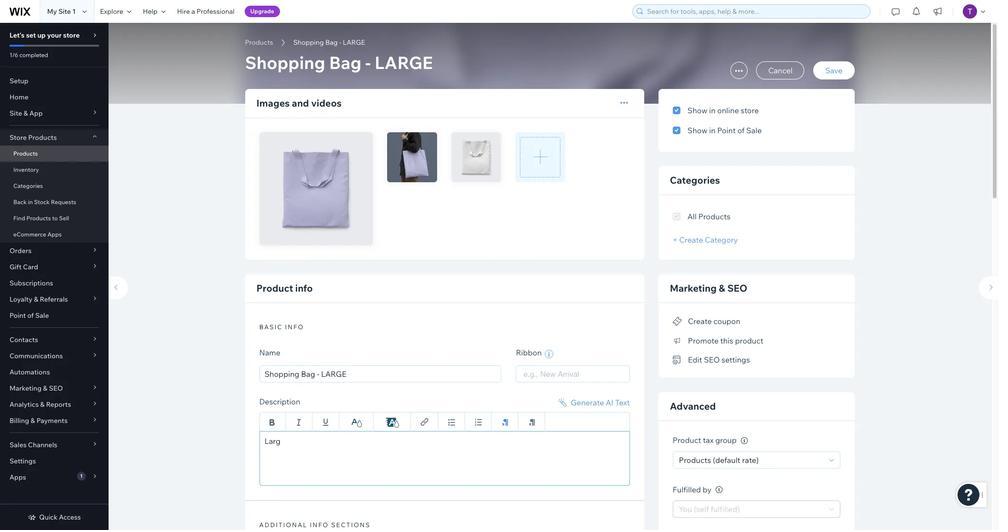 Task type: describe. For each thing, give the bounding box(es) containing it.
Select box search field
[[524, 366, 623, 382]]

info tooltip image for fulfilled)
[[716, 487, 723, 494]]

loyalty & referrals button
[[0, 292, 109, 308]]

back in stock requests
[[13, 199, 76, 206]]

find products to sell link
[[0, 211, 109, 227]]

name
[[259, 348, 281, 358]]

fulfilled
[[673, 485, 701, 495]]

shopping bag - large form
[[104, 23, 999, 531]]

categories inside sidebar element
[[13, 182, 43, 190]]

promote this product button
[[673, 334, 764, 348]]

fulfilled by
[[673, 485, 712, 495]]

my
[[47, 7, 57, 16]]

create coupon
[[688, 317, 741, 326]]

0 vertical spatial apps
[[47, 231, 62, 238]]

point inside sidebar element
[[10, 312, 26, 320]]

sales channels button
[[0, 437, 109, 454]]

0 vertical spatial shopping
[[294, 38, 324, 47]]

all products
[[688, 212, 731, 222]]

point of sale
[[10, 312, 49, 320]]

1 vertical spatial large
[[375, 52, 433, 73]]

sale inside sidebar element
[[35, 312, 49, 320]]

your
[[47, 31, 62, 40]]

ai
[[606, 398, 614, 408]]

subscriptions link
[[0, 275, 109, 292]]

0 vertical spatial large
[[343, 38, 365, 47]]

+
[[673, 235, 678, 245]]

home
[[10, 93, 28, 101]]

home link
[[0, 89, 109, 105]]

Search for tools, apps, help & more... field
[[645, 5, 868, 18]]

product
[[735, 336, 764, 346]]

marketing inside popup button
[[10, 384, 42, 393]]

store inside sidebar element
[[63, 31, 80, 40]]

quick
[[39, 514, 57, 522]]

category
[[705, 235, 738, 245]]

edit seo settings
[[688, 355, 750, 365]]

store products button
[[0, 130, 109, 146]]

& for loyalty & referrals dropdown button
[[34, 295, 38, 304]]

inventory link
[[0, 162, 109, 178]]

0 vertical spatial bag
[[325, 38, 338, 47]]

hire a professional
[[177, 7, 235, 16]]

online
[[718, 106, 739, 115]]

of inside shopping bag - large form
[[738, 126, 745, 135]]

product tax group
[[673, 436, 739, 446]]

you
[[679, 505, 692, 515]]

in for online
[[710, 106, 716, 115]]

tax
[[703, 436, 714, 446]]

store
[[10, 133, 27, 142]]

card
[[23, 263, 38, 272]]

1 vertical spatial shopping
[[245, 52, 325, 73]]

additional
[[259, 521, 308, 529]]

(self
[[694, 505, 709, 515]]

settings
[[722, 355, 750, 365]]

1 vertical spatial shopping bag - large
[[245, 52, 433, 73]]

analytics
[[10, 401, 39, 409]]

products link inside shopping bag - large form
[[240, 38, 278, 47]]

billing & payments button
[[0, 413, 109, 429]]

1 horizontal spatial site
[[58, 7, 71, 16]]

generate
[[571, 398, 604, 408]]

ecommerce apps
[[13, 231, 62, 238]]

videos
[[311, 97, 342, 109]]

setup link
[[0, 73, 109, 89]]

marketing & seo inside shopping bag - large form
[[670, 283, 748, 294]]

seo inside button
[[704, 355, 720, 365]]

& for analytics & reports popup button
[[40, 401, 45, 409]]

site & app button
[[0, 105, 109, 121]]

fulfilled)
[[711, 505, 740, 515]]

this
[[721, 336, 734, 346]]

sale inside shopping bag - large form
[[747, 126, 762, 135]]

(default
[[713, 456, 741, 465]]

seo settings image
[[673, 356, 683, 365]]

+ create category button
[[673, 235, 738, 245]]

1 vertical spatial apps
[[10, 474, 26, 482]]

upgrade
[[250, 8, 274, 15]]

categories link
[[0, 178, 109, 194]]

show for show in online store
[[688, 106, 708, 115]]

sales
[[10, 441, 27, 450]]

products right all in the right top of the page
[[699, 212, 731, 222]]

generate ai text button
[[557, 397, 630, 409]]

info for basic
[[285, 324, 304, 331]]

point inside shopping bag - large form
[[718, 126, 736, 135]]

loyalty
[[10, 295, 32, 304]]

orders button
[[0, 243, 109, 259]]

& for marketing & seo popup button
[[43, 384, 47, 393]]

marketing & seo button
[[0, 381, 109, 397]]

professional
[[197, 7, 235, 16]]

store products
[[10, 133, 57, 142]]

larg
[[265, 437, 281, 446]]

promote coupon image
[[673, 318, 683, 326]]

help
[[143, 7, 158, 16]]

products down "product tax group"
[[679, 456, 711, 465]]

categories inside shopping bag - large form
[[670, 174, 720, 186]]

quick access
[[39, 514, 81, 522]]

ecommerce
[[13, 231, 46, 238]]

of inside sidebar element
[[27, 312, 34, 320]]

settings link
[[0, 454, 109, 470]]

inventory
[[13, 166, 39, 173]]

1 vertical spatial bag
[[329, 52, 362, 73]]

let's set up your store
[[10, 31, 80, 40]]

product info
[[257, 283, 313, 295]]

orders
[[10, 247, 32, 255]]

ecommerce apps link
[[0, 227, 109, 243]]

show in online store
[[688, 106, 759, 115]]

save
[[826, 66, 843, 75]]

0 vertical spatial create
[[680, 235, 703, 245]]

analytics & reports
[[10, 401, 71, 409]]

in for stock
[[28, 199, 33, 206]]

to
[[52, 215, 58, 222]]

cancel
[[769, 66, 793, 75]]



Task type: locate. For each thing, give the bounding box(es) containing it.
back in stock requests link
[[0, 194, 109, 211]]

0 vertical spatial info tooltip image
[[741, 438, 748, 445]]

find products to sell
[[13, 215, 69, 222]]

rate)
[[742, 456, 759, 465]]

apps down settings
[[10, 474, 26, 482]]

apps down the 'find products to sell' link
[[47, 231, 62, 238]]

0 horizontal spatial info tooltip image
[[716, 487, 723, 494]]

referrals
[[40, 295, 68, 304]]

seo inside popup button
[[49, 384, 63, 393]]

0 horizontal spatial sale
[[35, 312, 49, 320]]

gift
[[10, 263, 22, 272]]

0 horizontal spatial site
[[10, 109, 22, 118]]

marketing & seo up analytics & reports
[[10, 384, 63, 393]]

1 horizontal spatial sale
[[747, 126, 762, 135]]

show in point of sale
[[688, 126, 762, 135]]

product for product tax group
[[673, 436, 702, 446]]

1 vertical spatial site
[[10, 109, 22, 118]]

info for product
[[295, 283, 313, 295]]

info tooltip image for rate)
[[741, 438, 748, 445]]

1 vertical spatial seo
[[704, 355, 720, 365]]

1 inside sidebar element
[[80, 474, 83, 480]]

0 vertical spatial sale
[[747, 126, 762, 135]]

0 vertical spatial 1
[[72, 7, 76, 16]]

explore
[[100, 7, 123, 16]]

of down online
[[738, 126, 745, 135]]

create inside "button"
[[688, 317, 712, 326]]

+ create category
[[673, 235, 738, 245]]

show left online
[[688, 106, 708, 115]]

show down the show in online store
[[688, 126, 708, 135]]

subscriptions
[[10, 279, 53, 288]]

0 horizontal spatial products link
[[0, 146, 109, 162]]

site inside the "site & app" dropdown button
[[10, 109, 22, 118]]

0 horizontal spatial store
[[63, 31, 80, 40]]

communications button
[[0, 348, 109, 364]]

products (default rate)
[[679, 456, 759, 465]]

coupon
[[714, 317, 741, 326]]

products down 'upgrade' button
[[245, 38, 273, 47]]

in for point
[[710, 126, 716, 135]]

help button
[[137, 0, 171, 23]]

images
[[257, 97, 290, 109]]

0 vertical spatial shopping bag - large
[[294, 38, 365, 47]]

& inside dropdown button
[[34, 295, 38, 304]]

0 vertical spatial product
[[257, 283, 293, 295]]

create up the "promote"
[[688, 317, 712, 326]]

1 horizontal spatial large
[[375, 52, 433, 73]]

1 horizontal spatial marketing
[[670, 283, 717, 294]]

hire
[[177, 7, 190, 16]]

store inside shopping bag - large form
[[741, 106, 759, 115]]

basic
[[259, 324, 283, 331]]

0 vertical spatial of
[[738, 126, 745, 135]]

0 vertical spatial show
[[688, 106, 708, 115]]

categories down inventory
[[13, 182, 43, 190]]

store right online
[[741, 106, 759, 115]]

1 horizontal spatial seo
[[704, 355, 720, 365]]

false text field
[[259, 431, 630, 486]]

promote image
[[673, 337, 683, 346]]

1 vertical spatial point
[[10, 312, 26, 320]]

1 vertical spatial of
[[27, 312, 34, 320]]

0 vertical spatial store
[[63, 31, 80, 40]]

product for product info
[[257, 283, 293, 295]]

1 horizontal spatial -
[[365, 52, 371, 73]]

1 vertical spatial store
[[741, 106, 759, 115]]

products up ecommerce apps
[[26, 215, 51, 222]]

in right back
[[28, 199, 33, 206]]

& for the "billing & payments" dropdown button
[[31, 417, 35, 425]]

1 vertical spatial sale
[[35, 312, 49, 320]]

billing & payments
[[10, 417, 68, 425]]

my site 1
[[47, 7, 76, 16]]

gift card button
[[0, 259, 109, 275]]

products
[[245, 38, 273, 47], [28, 133, 57, 142], [13, 150, 38, 157], [699, 212, 731, 222], [26, 215, 51, 222], [679, 456, 711, 465]]

& up analytics & reports
[[43, 384, 47, 393]]

& left the app
[[24, 109, 28, 118]]

0 vertical spatial info
[[295, 283, 313, 295]]

1
[[72, 7, 76, 16], [80, 474, 83, 480]]

point down "loyalty"
[[10, 312, 26, 320]]

0 vertical spatial site
[[58, 7, 71, 16]]

1 vertical spatial in
[[710, 126, 716, 135]]

0 horizontal spatial -
[[339, 38, 341, 47]]

0 horizontal spatial large
[[343, 38, 365, 47]]

2 vertical spatial in
[[28, 199, 33, 206]]

product left tax at the right of page
[[673, 436, 702, 446]]

apps
[[47, 231, 62, 238], [10, 474, 26, 482]]

set
[[26, 31, 36, 40]]

1 vertical spatial info tooltip image
[[716, 487, 723, 494]]

1 horizontal spatial categories
[[670, 174, 720, 186]]

back
[[13, 199, 27, 206]]

1 horizontal spatial point
[[718, 126, 736, 135]]

of down "loyalty & referrals"
[[27, 312, 34, 320]]

1 vertical spatial show
[[688, 126, 708, 135]]

0 horizontal spatial categories
[[13, 182, 43, 190]]

0 vertical spatial products link
[[240, 38, 278, 47]]

& inside shopping bag - large form
[[719, 283, 726, 294]]

sales channels
[[10, 441, 57, 450]]

Add a product name text field
[[259, 366, 502, 383]]

1 show from the top
[[688, 106, 708, 115]]

1 horizontal spatial products link
[[240, 38, 278, 47]]

create coupon button
[[673, 315, 741, 328]]

info tooltip image right by at right bottom
[[716, 487, 723, 494]]

cancel button
[[757, 61, 805, 80]]

show for show in point of sale
[[688, 126, 708, 135]]

a
[[191, 7, 195, 16]]

automations link
[[0, 364, 109, 381]]

and
[[292, 97, 309, 109]]

loyalty & referrals
[[10, 295, 68, 304]]

-
[[339, 38, 341, 47], [365, 52, 371, 73]]

sale down the show in online store
[[747, 126, 762, 135]]

products link
[[240, 38, 278, 47], [0, 146, 109, 162]]

1 vertical spatial products link
[[0, 146, 109, 162]]

in left online
[[710, 106, 716, 115]]

2 horizontal spatial seo
[[728, 283, 748, 294]]

categories
[[670, 174, 720, 186], [13, 182, 43, 190]]

upgrade button
[[245, 6, 280, 17]]

info up basic info
[[295, 283, 313, 295]]

site right my
[[58, 7, 71, 16]]

0 vertical spatial -
[[339, 38, 341, 47]]

1 horizontal spatial info tooltip image
[[741, 438, 748, 445]]

up
[[37, 31, 46, 40]]

2 vertical spatial info
[[310, 521, 329, 529]]

of
[[738, 126, 745, 135], [27, 312, 34, 320]]

find
[[13, 215, 25, 222]]

info tooltip image
[[741, 438, 748, 445], [716, 487, 723, 494]]

2 show from the top
[[688, 126, 708, 135]]

1 vertical spatial create
[[688, 317, 712, 326]]

text
[[615, 398, 630, 408]]

sale
[[747, 126, 762, 135], [35, 312, 49, 320]]

0 vertical spatial point
[[718, 126, 736, 135]]

0 horizontal spatial seo
[[49, 384, 63, 393]]

completed
[[19, 51, 48, 59]]

basic info
[[259, 324, 304, 331]]

sidebar element
[[0, 23, 109, 531]]

2 vertical spatial seo
[[49, 384, 63, 393]]

marketing & seo
[[670, 283, 748, 294], [10, 384, 63, 393]]

create right + on the right of the page
[[680, 235, 703, 245]]

access
[[59, 514, 81, 522]]

1 horizontal spatial product
[[673, 436, 702, 446]]

site down home at left top
[[10, 109, 22, 118]]

bag
[[325, 38, 338, 47], [329, 52, 362, 73]]

products link down 'upgrade' button
[[240, 38, 278, 47]]

in
[[710, 106, 716, 115], [710, 126, 716, 135], [28, 199, 33, 206]]

seo right the edit
[[704, 355, 720, 365]]

1 vertical spatial marketing
[[10, 384, 42, 393]]

sell
[[59, 215, 69, 222]]

1 right my
[[72, 7, 76, 16]]

1 vertical spatial info
[[285, 324, 304, 331]]

info right basic
[[285, 324, 304, 331]]

sections
[[331, 521, 371, 529]]

seo
[[728, 283, 748, 294], [704, 355, 720, 365], [49, 384, 63, 393]]

1 horizontal spatial apps
[[47, 231, 62, 238]]

0 horizontal spatial point
[[10, 312, 26, 320]]

analytics & reports button
[[0, 397, 109, 413]]

0 horizontal spatial 1
[[72, 7, 76, 16]]

additional info sections
[[259, 521, 371, 529]]

marketing & seo up create coupon "button"
[[670, 283, 748, 294]]

0 horizontal spatial apps
[[10, 474, 26, 482]]

0 horizontal spatial product
[[257, 283, 293, 295]]

marketing & seo inside popup button
[[10, 384, 63, 393]]

site & app
[[10, 109, 43, 118]]

edit
[[688, 355, 703, 365]]

app
[[29, 109, 43, 118]]

promote this product
[[688, 336, 764, 346]]

advanced
[[670, 401, 716, 413]]

info tooltip image right the group
[[741, 438, 748, 445]]

shopping
[[294, 38, 324, 47], [245, 52, 325, 73]]

product up basic
[[257, 283, 293, 295]]

you (self fulfilled)
[[679, 505, 740, 515]]

1 horizontal spatial of
[[738, 126, 745, 135]]

reports
[[46, 401, 71, 409]]

1 vertical spatial -
[[365, 52, 371, 73]]

0 vertical spatial seo
[[728, 283, 748, 294]]

categories up all in the right top of the page
[[670, 174, 720, 186]]

1 horizontal spatial marketing & seo
[[670, 283, 748, 294]]

1 vertical spatial marketing & seo
[[10, 384, 63, 393]]

seo up analytics & reports popup button
[[49, 384, 63, 393]]

channels
[[28, 441, 57, 450]]

0 horizontal spatial marketing & seo
[[10, 384, 63, 393]]

by
[[703, 485, 712, 495]]

setup
[[10, 77, 28, 85]]

info
[[295, 283, 313, 295], [285, 324, 304, 331], [310, 521, 329, 529]]

& left reports
[[40, 401, 45, 409]]

products up inventory
[[13, 150, 38, 157]]

quick access button
[[28, 514, 81, 522]]

1 vertical spatial product
[[673, 436, 702, 446]]

1/6 completed
[[10, 51, 48, 59]]

1 vertical spatial 1
[[80, 474, 83, 480]]

0 vertical spatial marketing & seo
[[670, 283, 748, 294]]

info left sections
[[310, 521, 329, 529]]

payments
[[37, 417, 68, 425]]

1 horizontal spatial store
[[741, 106, 759, 115]]

in inside sidebar element
[[28, 199, 33, 206]]

1 down the settings link
[[80, 474, 83, 480]]

marketing inside shopping bag - large form
[[670, 283, 717, 294]]

in down the show in online store
[[710, 126, 716, 135]]

communications
[[10, 352, 63, 361]]

point down online
[[718, 126, 736, 135]]

sale down "loyalty & referrals"
[[35, 312, 49, 320]]

automations
[[10, 368, 50, 377]]

& right "loyalty"
[[34, 295, 38, 304]]

1 horizontal spatial 1
[[80, 474, 83, 480]]

& up coupon
[[719, 283, 726, 294]]

products inside dropdown button
[[28, 133, 57, 142]]

0 vertical spatial in
[[710, 106, 716, 115]]

seo up coupon
[[728, 283, 748, 294]]

gift card
[[10, 263, 38, 272]]

info for additional
[[310, 521, 329, 529]]

marketing up analytics
[[10, 384, 42, 393]]

hire a professional link
[[171, 0, 240, 23]]

0 horizontal spatial of
[[27, 312, 34, 320]]

products link down "store products" in the top left of the page
[[0, 146, 109, 162]]

& right billing
[[31, 417, 35, 425]]

0 vertical spatial marketing
[[670, 283, 717, 294]]

& for the "site & app" dropdown button on the top
[[24, 109, 28, 118]]

marketing up create coupon "button"
[[670, 283, 717, 294]]

products right store
[[28, 133, 57, 142]]

0 horizontal spatial marketing
[[10, 384, 42, 393]]

store right your
[[63, 31, 80, 40]]

requests
[[51, 199, 76, 206]]



Task type: vqa. For each thing, say whether or not it's contained in the screenshot.
Analytics
yes



